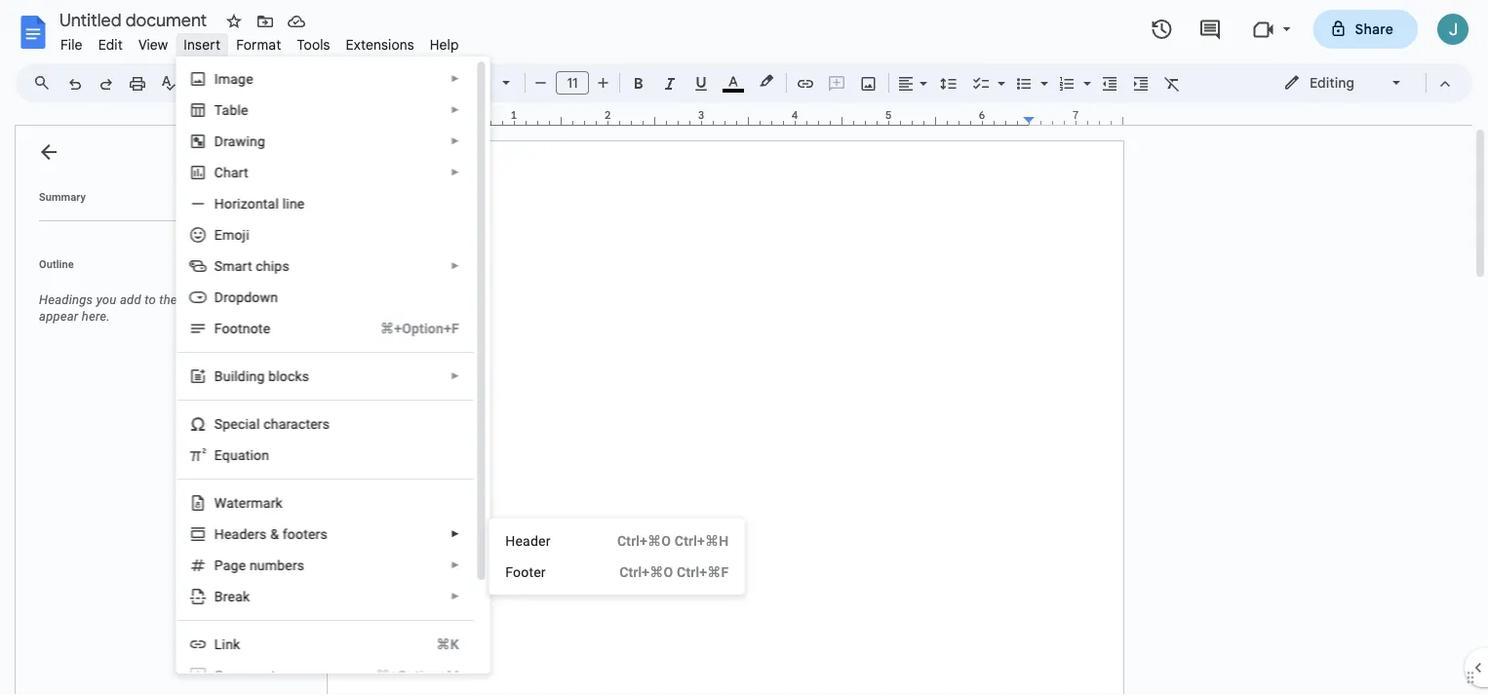 Task type: vqa. For each thing, say whether or not it's contained in the screenshot.
the ⌘+option+f element in the left of the page
yes



Task type: locate. For each thing, give the bounding box(es) containing it.
header h element
[[506, 533, 557, 549]]

h up f
[[506, 533, 516, 549]]

r
[[232, 196, 237, 212]]

mage
[[218, 71, 253, 87]]

quation
[[222, 447, 269, 463]]

i mage
[[214, 71, 253, 87]]

⌘k element
[[413, 635, 459, 655]]

⌘+option+f element
[[357, 319, 459, 339]]

m
[[231, 668, 243, 684]]

co m ment
[[214, 668, 275, 684]]

⌘+option+m element
[[352, 666, 459, 686]]

spe c ial characters
[[214, 416, 329, 432]]

line & paragraph spacing image
[[938, 69, 960, 97]]

► for d rawing
[[450, 136, 460, 147]]

chart
[[214, 164, 248, 180]]

h up "pa" on the bottom left
[[214, 526, 224, 542]]

menu item containing co
[[177, 660, 473, 692]]

chart q element
[[214, 164, 254, 180]]

6 ► from the top
[[450, 371, 460, 382]]

8 ► from the top
[[450, 560, 460, 571]]

headers & footers h element
[[214, 526, 333, 542]]

ink
[[221, 637, 240, 653]]

ctrl+⌘o
[[618, 533, 671, 549], [620, 564, 674, 580]]

pa g e numbers
[[214, 558, 304, 574]]

Font size field
[[556, 71, 597, 96]]

f ooter
[[506, 564, 546, 580]]

eaders
[[224, 526, 266, 542]]

you
[[96, 293, 117, 307]]

menu item
[[177, 660, 473, 692]]

h eaders & footers
[[214, 526, 327, 542]]

0 vertical spatial ctrl+⌘o
[[618, 533, 671, 549]]

application
[[0, 0, 1489, 696]]

Star checkbox
[[220, 8, 248, 35]]

menu containing i
[[169, 0, 490, 692]]

pa
[[214, 558, 230, 574]]

f
[[506, 564, 513, 580]]

izontal
[[237, 196, 279, 212]]

► for e numbers
[[450, 560, 460, 571]]

footer f element
[[506, 564, 552, 580]]

ooter
[[513, 564, 546, 580]]

right margin image
[[1024, 110, 1123, 125]]

line
[[282, 196, 304, 212]]

menu
[[169, 0, 490, 692], [489, 519, 745, 595]]

to
[[145, 293, 156, 307]]

document
[[181, 293, 238, 307]]

► for brea k
[[450, 591, 460, 602]]

4 ► from the top
[[450, 167, 460, 178]]

⌘k
[[436, 637, 459, 653]]

► for i mage
[[450, 73, 460, 84]]

l
[[214, 637, 221, 653]]

the
[[159, 293, 177, 307]]

view
[[138, 36, 168, 53]]

headings
[[39, 293, 93, 307]]

Font size text field
[[557, 71, 588, 95]]

ctrl+⌘o ctrl+⌘h
[[618, 533, 729, 549]]

editing
[[1310, 74, 1355, 91]]

0 horizontal spatial h
[[214, 526, 224, 542]]

ctrl+⌘o down ctrl+⌘o ctrl+⌘h element
[[620, 564, 674, 580]]

&
[[270, 526, 279, 542]]

editing button
[[1270, 68, 1417, 98]]

outline heading
[[16, 257, 281, 284]]

highlight color image
[[756, 69, 778, 93]]

dropdown 6 element
[[214, 289, 284, 305]]

foot n ote
[[214, 320, 270, 337]]

1 horizontal spatial h
[[506, 533, 516, 549]]

watermark j element
[[214, 495, 288, 511]]

footnote n element
[[214, 320, 276, 337]]

rawing
[[223, 133, 265, 149]]

ment
[[243, 668, 275, 684]]

► for ilding blocks
[[450, 371, 460, 382]]

ctrl+⌘o up ctrl+⌘o ctrl+⌘f element
[[618, 533, 671, 549]]

format
[[236, 36, 281, 53]]

►
[[450, 73, 460, 84], [450, 104, 460, 116], [450, 136, 460, 147], [450, 167, 460, 178], [450, 260, 460, 272], [450, 371, 460, 382], [450, 529, 460, 540], [450, 560, 460, 571], [450, 591, 460, 602]]

summary heading
[[39, 189, 86, 205]]

h
[[214, 526, 224, 542], [506, 533, 516, 549]]

1 vertical spatial ctrl+⌘o
[[620, 564, 674, 580]]

application containing share
[[0, 0, 1489, 696]]

footers
[[282, 526, 327, 542]]

ctrl+⌘o for ctrl+⌘o ctrl+⌘h
[[618, 533, 671, 549]]

2 ► from the top
[[450, 104, 460, 116]]

characters
[[263, 416, 329, 432]]

ctrl+⌘o ctrl+⌘f
[[620, 564, 729, 580]]

ote
[[250, 320, 270, 337]]

3 ► from the top
[[450, 136, 460, 147]]

i
[[214, 71, 218, 87]]

menu bar banner
[[0, 0, 1489, 696]]

help menu item
[[422, 33, 467, 56]]

ctrl+⌘o for ctrl+⌘o ctrl+⌘f
[[620, 564, 674, 580]]

t
[[214, 102, 222, 118]]

menu bar
[[53, 25, 467, 58]]

tools menu item
[[289, 33, 338, 56]]

menu bar containing file
[[53, 25, 467, 58]]

n
[[242, 320, 250, 337]]

able
[[222, 102, 248, 118]]

c
[[238, 416, 245, 432]]

h for eader
[[506, 533, 516, 549]]

view menu item
[[131, 33, 176, 56]]

extensions menu item
[[338, 33, 422, 56]]

7 ► from the top
[[450, 529, 460, 540]]

1 ► from the top
[[450, 73, 460, 84]]

► for h eaders & footers
[[450, 529, 460, 540]]

help
[[430, 36, 459, 53]]

9 ► from the top
[[450, 591, 460, 602]]

text color image
[[723, 69, 744, 93]]



Task type: describe. For each thing, give the bounding box(es) containing it.
tools
[[297, 36, 330, 53]]

5 ► from the top
[[450, 260, 460, 272]]

edit
[[98, 36, 123, 53]]

t able
[[214, 102, 248, 118]]

⌘+option+f
[[380, 320, 459, 337]]

h eader
[[506, 533, 551, 549]]

e quation
[[214, 447, 269, 463]]

ho
[[214, 196, 232, 212]]

ctrl+⌘h
[[675, 533, 729, 549]]

insert menu item
[[176, 33, 228, 56]]

main toolbar
[[58, 0, 1188, 404]]

appear
[[39, 309, 78, 324]]

menu containing h
[[489, 519, 745, 595]]

mode and view toolbar
[[1269, 63, 1461, 102]]

edit menu item
[[90, 33, 131, 56]]

summary
[[39, 191, 86, 203]]

l ink
[[214, 637, 240, 653]]

spe
[[214, 416, 238, 432]]

format menu item
[[228, 33, 289, 56]]

headings you add to the document will appear here.
[[39, 293, 261, 324]]

u
[[223, 368, 230, 384]]

k
[[242, 589, 250, 605]]

special characters c element
[[214, 416, 335, 432]]

link l element
[[214, 637, 246, 653]]

will
[[241, 293, 261, 307]]

comment m element
[[214, 668, 281, 684]]

menu bar inside menu bar "banner"
[[53, 25, 467, 58]]

⌘+option+m
[[375, 668, 459, 684]]

co
[[214, 668, 231, 684]]

smart chips z element
[[214, 258, 295, 274]]

share
[[1356, 20, 1394, 38]]

ctrl+⌘o ctrl+⌘f element
[[596, 563, 729, 582]]

file menu item
[[53, 33, 90, 56]]

smart
[[214, 258, 252, 274]]

brea k
[[214, 589, 250, 605]]

table t element
[[214, 102, 254, 118]]

emoji 7 element
[[214, 227, 255, 243]]

here.
[[82, 309, 110, 324]]

chips
[[255, 258, 289, 274]]

Menus field
[[24, 69, 67, 97]]

dropdown
[[214, 289, 278, 305]]

file
[[60, 36, 83, 53]]

numbers
[[249, 558, 304, 574]]

break k element
[[214, 589, 255, 605]]

e
[[214, 447, 222, 463]]

horizontal line r element
[[214, 196, 310, 212]]

Rename text field
[[53, 8, 219, 31]]

building blocks u element
[[214, 368, 315, 384]]

add
[[120, 293, 141, 307]]

drawing d element
[[214, 133, 271, 149]]

d
[[214, 133, 223, 149]]

► for t able
[[450, 104, 460, 116]]

blocks
[[268, 368, 309, 384]]

b
[[214, 368, 223, 384]]

document outline element
[[16, 126, 281, 696]]

menu item inside menu
[[177, 660, 473, 692]]

ial
[[245, 416, 260, 432]]

h for eaders
[[214, 526, 224, 542]]

outline
[[39, 258, 74, 270]]

equation e element
[[214, 447, 275, 463]]

insert
[[184, 36, 221, 53]]

eader
[[516, 533, 551, 549]]

image i element
[[214, 71, 259, 87]]

numbered list menu image
[[1079, 70, 1092, 77]]

foot
[[214, 320, 242, 337]]

ho r izontal line
[[214, 196, 304, 212]]

ctrl+⌘f
[[677, 564, 729, 580]]

g
[[230, 558, 238, 574]]

ctrl+⌘o ctrl+⌘h element
[[594, 532, 729, 551]]

d rawing
[[214, 133, 265, 149]]

brea
[[214, 589, 242, 605]]

extensions
[[346, 36, 414, 53]]

emoji
[[214, 227, 249, 243]]

page numbers g element
[[214, 558, 310, 574]]

insert image image
[[858, 69, 880, 97]]

watermark
[[214, 495, 282, 511]]

smart chips
[[214, 258, 289, 274]]

b u ilding blocks
[[214, 368, 309, 384]]

ilding
[[230, 368, 264, 384]]

e
[[238, 558, 246, 574]]

share button
[[1314, 10, 1418, 49]]



